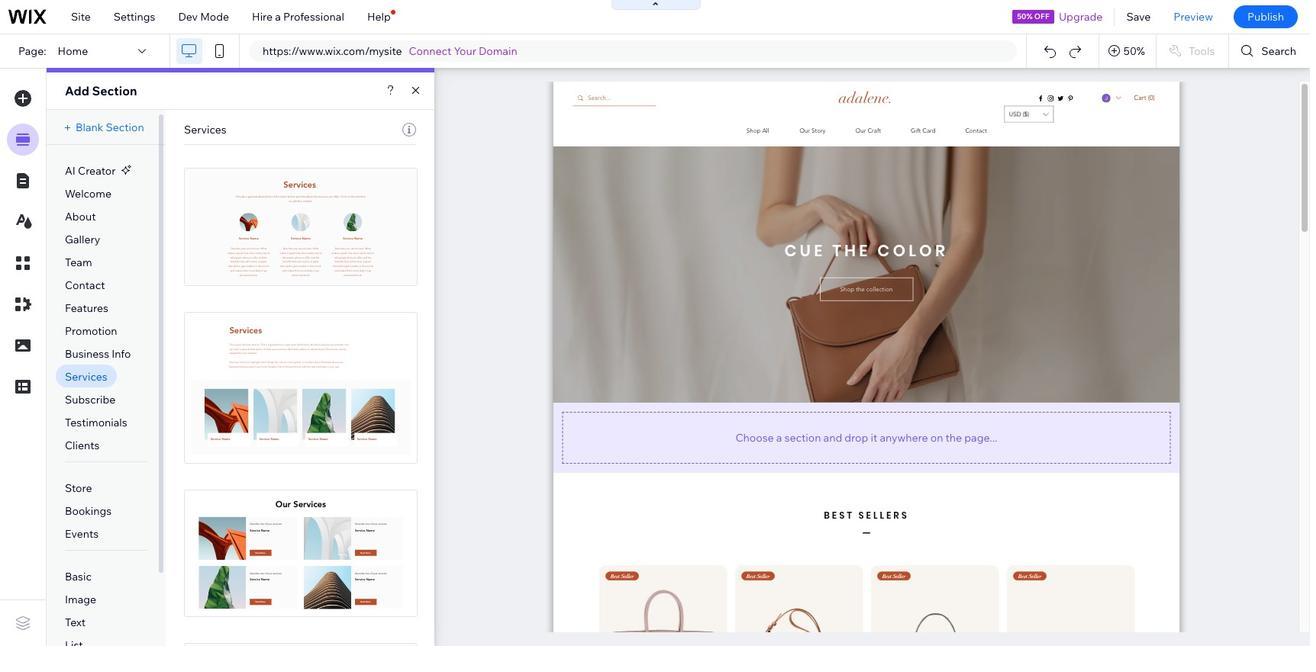 Task type: locate. For each thing, give the bounding box(es) containing it.
hire
[[252, 10, 273, 24]]

home
[[58, 44, 88, 58]]

a right hire
[[275, 10, 281, 24]]

clients
[[65, 439, 100, 453]]

0 horizontal spatial 50%
[[1017, 11, 1033, 21]]

a left section
[[776, 431, 782, 445]]

ai creator
[[65, 164, 116, 178]]

50% inside button
[[1124, 44, 1145, 58]]

welcome
[[65, 187, 111, 201]]

50% off
[[1017, 11, 1050, 21]]

search button
[[1230, 34, 1310, 68]]

50% for 50%
[[1124, 44, 1145, 58]]

50%
[[1017, 11, 1033, 21], [1124, 44, 1145, 58]]

tools
[[1189, 44, 1215, 58]]

site
[[71, 10, 91, 24]]

a
[[275, 10, 281, 24], [776, 431, 782, 445]]

0 vertical spatial services
[[184, 123, 227, 137]]

page...
[[965, 431, 998, 445]]

about
[[65, 210, 96, 224]]

image
[[65, 593, 96, 607]]

1 horizontal spatial 50%
[[1124, 44, 1145, 58]]

choose
[[736, 431, 774, 445]]

0 vertical spatial 50%
[[1017, 11, 1033, 21]]

preview
[[1174, 10, 1213, 24]]

1 horizontal spatial services
[[184, 123, 227, 137]]

connect
[[409, 44, 452, 58]]

business
[[65, 347, 109, 361]]

https://www.wix.com/mysite connect your domain
[[263, 44, 517, 58]]

save
[[1127, 10, 1151, 24]]

0 vertical spatial a
[[275, 10, 281, 24]]

0 horizontal spatial a
[[275, 10, 281, 24]]

section up blank section
[[92, 83, 137, 99]]

50% left off
[[1017, 11, 1033, 21]]

blank
[[76, 121, 103, 134]]

1 vertical spatial a
[[776, 431, 782, 445]]

upgrade
[[1059, 10, 1103, 24]]

50% down the save button
[[1124, 44, 1145, 58]]

business info
[[65, 347, 131, 361]]

section right blank
[[106, 121, 144, 134]]

0 vertical spatial section
[[92, 83, 137, 99]]

1 horizontal spatial a
[[776, 431, 782, 445]]

services
[[184, 123, 227, 137], [65, 370, 107, 384]]

0 horizontal spatial services
[[65, 370, 107, 384]]

and
[[824, 431, 842, 445]]

it
[[871, 431, 878, 445]]

1 vertical spatial section
[[106, 121, 144, 134]]

section
[[92, 83, 137, 99], [106, 121, 144, 134]]

add section
[[65, 83, 137, 99]]

events
[[65, 528, 99, 541]]

testimonials
[[65, 416, 127, 430]]

ai
[[65, 164, 76, 178]]

1 vertical spatial 50%
[[1124, 44, 1145, 58]]

section
[[785, 431, 821, 445]]

subscribe
[[65, 393, 115, 407]]



Task type: vqa. For each thing, say whether or not it's contained in the screenshot.
to inside the button
no



Task type: describe. For each thing, give the bounding box(es) containing it.
professional
[[283, 10, 344, 24]]

features
[[65, 302, 108, 315]]

anywhere
[[880, 431, 928, 445]]

info
[[112, 347, 131, 361]]

the
[[946, 431, 962, 445]]

dev mode
[[178, 10, 229, 24]]

gallery
[[65, 233, 100, 247]]

a for professional
[[275, 10, 281, 24]]

text
[[65, 616, 86, 630]]

preview button
[[1162, 0, 1225, 34]]

store
[[65, 482, 92, 496]]

section for blank section
[[106, 121, 144, 134]]

drop
[[845, 431, 868, 445]]

tools button
[[1157, 34, 1229, 68]]

50% for 50% off
[[1017, 11, 1033, 21]]

choose a section and drop it anywhere on the page...
[[736, 431, 998, 445]]

search
[[1262, 44, 1297, 58]]

publish
[[1248, 10, 1284, 24]]

publish button
[[1234, 5, 1298, 28]]

add
[[65, 83, 89, 99]]

domain
[[479, 44, 517, 58]]

50% button
[[1099, 34, 1156, 68]]

https://www.wix.com/mysite
[[263, 44, 402, 58]]

on
[[931, 431, 943, 445]]

hire a professional
[[252, 10, 344, 24]]

your
[[454, 44, 476, 58]]

settings
[[114, 10, 155, 24]]

promotion
[[65, 325, 117, 338]]

mode
[[200, 10, 229, 24]]

dev
[[178, 10, 198, 24]]

help
[[367, 10, 391, 24]]

section for add section
[[92, 83, 137, 99]]

save button
[[1115, 0, 1162, 34]]

blank section
[[76, 121, 144, 134]]

bookings
[[65, 505, 112, 518]]

a for section
[[776, 431, 782, 445]]

off
[[1035, 11, 1050, 21]]

creator
[[78, 164, 116, 178]]

basic
[[65, 570, 92, 584]]

contact
[[65, 279, 105, 292]]

team
[[65, 256, 92, 270]]

1 vertical spatial services
[[65, 370, 107, 384]]



